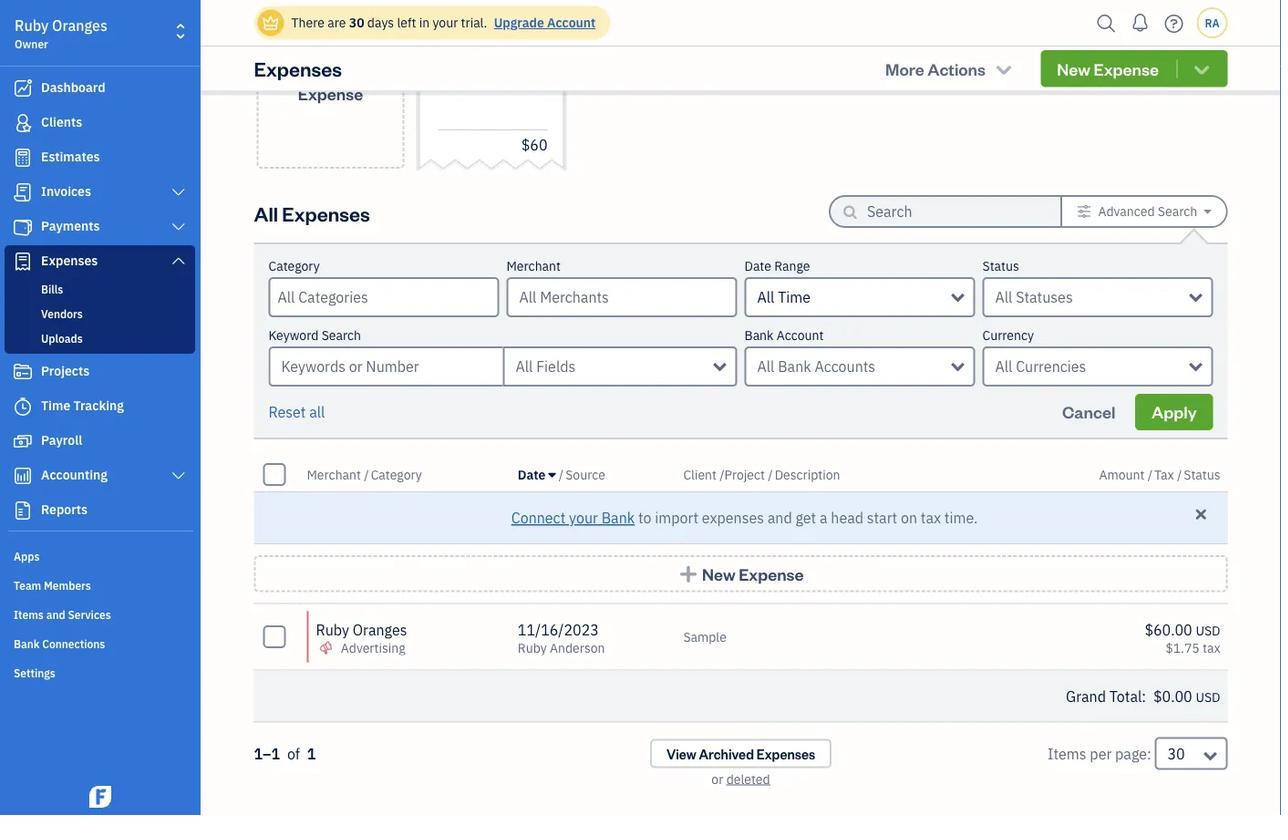 Task type: locate. For each thing, give the bounding box(es) containing it.
all inside status field
[[996, 288, 1013, 307]]

all inside date range field
[[758, 288, 775, 307]]

1 horizontal spatial status
[[1184, 466, 1221, 483]]

items left per
[[1048, 744, 1087, 764]]

tax right on
[[921, 509, 941, 528]]

invoices link
[[5, 176, 195, 209]]

projects link
[[5, 356, 195, 389]]

account up all bank accounts
[[777, 327, 824, 344]]

usd up $1.75
[[1196, 622, 1221, 639]]

bank down all time
[[745, 327, 774, 344]]

1 vertical spatial tax
[[1203, 639, 1221, 656]]

status up all statuses
[[983, 258, 1020, 275]]

2 chevron large down image from the top
[[170, 254, 187, 268]]

tax right $1.75
[[1203, 639, 1221, 656]]

new down are
[[314, 61, 347, 82]]

1 horizontal spatial and
[[768, 509, 792, 528]]

bills
[[41, 282, 63, 296]]

2 / from the left
[[559, 466, 564, 483]]

bank
[[745, 327, 774, 344], [778, 357, 812, 376], [602, 509, 635, 528], [14, 637, 40, 651]]

money image
[[12, 432, 34, 451]]

1 usd from the top
[[1196, 622, 1221, 639]]

status right tax at the bottom
[[1184, 466, 1221, 483]]

0 horizontal spatial date
[[518, 466, 546, 483]]

oranges inside the ruby oranges 11/16/2023
[[475, 7, 530, 26]]

owner
[[15, 36, 48, 51]]

0 vertical spatial merchant
[[507, 258, 561, 275]]

0 horizontal spatial expense
[[298, 83, 363, 104]]

30 right the page:
[[1168, 744, 1186, 764]]

2 horizontal spatial expense
[[1094, 58, 1159, 79]]

settings
[[14, 666, 55, 681]]

new expense button
[[1041, 50, 1228, 87], [254, 556, 1228, 592]]

/ right tax at the bottom
[[1178, 466, 1182, 483]]

expense down notifications image
[[1094, 58, 1159, 79]]

Keyword Search text field
[[269, 347, 503, 387]]

accounts
[[815, 357, 876, 376]]

oranges inside ruby oranges owner
[[52, 16, 108, 35]]

all
[[309, 403, 325, 422]]

0 horizontal spatial search
[[322, 327, 361, 344]]

0 horizontal spatial oranges
[[52, 16, 108, 35]]

0 horizontal spatial category
[[269, 258, 320, 275]]

ruby inside ruby oranges owner
[[15, 16, 49, 35]]

your down source
[[569, 509, 598, 528]]

11/16/2023
[[438, 26, 509, 43], [518, 620, 599, 639]]

1 vertical spatial category
[[371, 466, 422, 483]]

bank connections link
[[5, 629, 195, 657]]

0 vertical spatial 30
[[349, 14, 364, 31]]

new expense
[[1058, 58, 1159, 79], [298, 61, 363, 104], [702, 563, 804, 585]]

date for date range
[[745, 258, 772, 275]]

usd inside $60.00 usd $1.75 tax
[[1196, 622, 1221, 639]]

expense image
[[12, 253, 34, 271]]

start
[[867, 509, 898, 528]]

1 vertical spatial time
[[41, 397, 70, 414]]

caretdown image right advanced search
[[1205, 204, 1212, 219]]

1 horizontal spatial date
[[745, 258, 772, 275]]

dashboard image
[[12, 79, 34, 98]]

and left get
[[768, 509, 792, 528]]

usd inside grand total : $0.00 usd
[[1196, 689, 1221, 706]]

0 horizontal spatial time
[[41, 397, 70, 414]]

2 usd from the top
[[1196, 689, 1221, 706]]

your right in
[[433, 14, 458, 31]]

2 horizontal spatial new expense
[[1058, 58, 1159, 79]]

/ right "project"
[[768, 466, 773, 483]]

1 vertical spatial caretdown image
[[549, 468, 556, 482]]

expense down connect your bank to import expenses and get a head start on tax time. in the bottom of the page
[[739, 563, 804, 585]]

new expense button down notifications image
[[1041, 50, 1228, 87]]

0 horizontal spatial your
[[433, 14, 458, 31]]

uploads link
[[8, 327, 192, 349]]

date up connect
[[518, 466, 546, 483]]

1 horizontal spatial category
[[371, 466, 422, 483]]

/ left source
[[559, 466, 564, 483]]

items
[[14, 608, 44, 622], [1048, 744, 1087, 764]]

ruby oranges owner
[[15, 16, 108, 51]]

3 chevron large down image from the top
[[170, 469, 187, 483]]

usd
[[1196, 622, 1221, 639], [1196, 689, 1221, 706]]

1 vertical spatial status
[[1184, 466, 1221, 483]]

expenses inside main element
[[41, 252, 98, 269]]

connect
[[512, 509, 566, 528]]

new expense down are
[[298, 61, 363, 104]]

1 horizontal spatial tax
[[1203, 639, 1221, 656]]

of
[[287, 744, 300, 764]]

plus image down import
[[678, 565, 699, 583]]

date for the date link
[[518, 466, 546, 483]]

items down team
[[14, 608, 44, 622]]

new right chevrondown image
[[1058, 58, 1091, 79]]

bank connections
[[14, 637, 105, 651]]

all for all statuses
[[996, 288, 1013, 307]]

total
[[1110, 687, 1142, 706]]

11/16/2023 inside the ruby oranges 11/16/2023
[[438, 26, 509, 43]]

new expense down connect your bank to import expenses and get a head start on tax time. in the bottom of the page
[[702, 563, 804, 585]]

statuses
[[1016, 288, 1073, 307]]

0 horizontal spatial account
[[547, 14, 596, 31]]

time
[[778, 288, 811, 307], [41, 397, 70, 414]]

ruby for ruby oranges owner
[[15, 16, 49, 35]]

close image
[[1193, 506, 1210, 523]]

merchant / category
[[307, 466, 422, 483]]

status
[[983, 258, 1020, 275], [1184, 466, 1221, 483]]

more
[[886, 58, 925, 79]]

1 vertical spatial 11/16/2023
[[518, 620, 599, 639]]

all for all expenses
[[254, 200, 278, 226]]

items for items and services
[[14, 608, 44, 622]]

1 vertical spatial 30
[[1168, 744, 1186, 764]]

oranges
[[475, 7, 530, 26], [52, 16, 108, 35], [353, 620, 407, 639]]

1 vertical spatial and
[[46, 608, 65, 622]]

plus image inside new expense link
[[320, 28, 341, 46]]

30
[[349, 14, 364, 31], [1168, 744, 1186, 764]]

0 horizontal spatial 30
[[349, 14, 364, 31]]

new expense inside new expense link
[[298, 61, 363, 104]]

0 vertical spatial 11/16/2023
[[438, 26, 509, 43]]

1 horizontal spatial 30
[[1168, 744, 1186, 764]]

0 horizontal spatial new expense
[[298, 61, 363, 104]]

0 vertical spatial new expense button
[[1041, 50, 1228, 87]]

chevron large down image for expenses
[[170, 254, 187, 268]]

advanced search
[[1099, 203, 1198, 220]]

and
[[768, 509, 792, 528], [46, 608, 65, 622]]

1 vertical spatial search
[[322, 327, 361, 344]]

1 vertical spatial chevron large down image
[[170, 254, 187, 268]]

projects
[[41, 363, 90, 379]]

all expenses
[[254, 200, 370, 226]]

ruby oranges 11/16/2023
[[438, 7, 530, 43]]

bills link
[[8, 278, 192, 300]]

2 vertical spatial expense
[[739, 563, 804, 585]]

1 horizontal spatial your
[[569, 509, 598, 528]]

0 horizontal spatial caretdown image
[[549, 468, 556, 482]]

0 horizontal spatial items
[[14, 608, 44, 622]]

account right upgrade
[[547, 14, 596, 31]]

2 horizontal spatial oranges
[[475, 7, 530, 26]]

payments link
[[5, 211, 195, 244]]

0 vertical spatial status
[[983, 258, 1020, 275]]

left
[[397, 14, 416, 31]]

11/16/2023 inside "11/16/2023 ruby anderson"
[[518, 620, 599, 639]]

more actions
[[886, 58, 986, 79]]

0 horizontal spatial tax
[[921, 509, 941, 528]]

grand total : $0.00 usd
[[1066, 687, 1221, 706]]

ruby inside the ruby oranges 11/16/2023
[[438, 7, 472, 26]]

expense down are
[[298, 83, 363, 104]]

new down expenses
[[702, 563, 736, 585]]

time down range
[[778, 288, 811, 307]]

connections
[[42, 637, 105, 651]]

30 right are
[[349, 14, 364, 31]]

new
[[1058, 58, 1091, 79], [314, 61, 347, 82], [702, 563, 736, 585]]

1 vertical spatial merchant
[[307, 466, 361, 483]]

invoice image
[[12, 183, 34, 202]]

0 horizontal spatial and
[[46, 608, 65, 622]]

1 vertical spatial new expense button
[[254, 556, 1228, 592]]

bank down bank account
[[778, 357, 812, 376]]

search right advanced
[[1158, 203, 1198, 220]]

caretdown image inside advanced search dropdown button
[[1205, 204, 1212, 219]]

page:
[[1116, 744, 1152, 764]]

0 vertical spatial expense
[[1094, 58, 1159, 79]]

all inside field
[[758, 357, 775, 376]]

source
[[566, 466, 606, 483]]

2 vertical spatial chevron large down image
[[170, 469, 187, 483]]

category right merchant link
[[371, 466, 422, 483]]

expenses inside view archived expenses or deleted
[[757, 745, 816, 763]]

team
[[14, 578, 41, 593]]

0 vertical spatial usd
[[1196, 622, 1221, 639]]

account
[[547, 14, 596, 31], [777, 327, 824, 344]]

clients link
[[5, 107, 195, 140]]

plus image
[[320, 28, 341, 46], [678, 565, 699, 583]]

currency
[[983, 327, 1034, 344]]

1 vertical spatial your
[[569, 509, 598, 528]]

0 vertical spatial time
[[778, 288, 811, 307]]

keyword
[[269, 327, 319, 344]]

Date Range field
[[745, 277, 976, 317]]

members
[[44, 578, 91, 593]]

get
[[796, 509, 817, 528]]

2 horizontal spatial new
[[1058, 58, 1091, 79]]

all statuses
[[996, 288, 1073, 307]]

bank up settings
[[14, 637, 40, 651]]

time tracking link
[[5, 390, 195, 423]]

your
[[433, 14, 458, 31], [569, 509, 598, 528]]

currencies
[[1016, 357, 1087, 376]]

search inside dropdown button
[[1158, 203, 1198, 220]]

plus image left days on the left top
[[320, 28, 341, 46]]

chevron large down image inside expenses link
[[170, 254, 187, 268]]

0 vertical spatial your
[[433, 14, 458, 31]]

:
[[1142, 687, 1147, 706]]

on
[[901, 509, 918, 528]]

1 horizontal spatial expense
[[739, 563, 804, 585]]

settings link
[[5, 659, 195, 686]]

1 horizontal spatial items
[[1048, 744, 1087, 764]]

client link
[[684, 466, 720, 483]]

chevron large down image for accounting
[[170, 469, 187, 483]]

category
[[269, 258, 320, 275], [371, 466, 422, 483]]

team members link
[[5, 571, 195, 598]]

time right the timer icon
[[41, 397, 70, 414]]

1 horizontal spatial caretdown image
[[1205, 204, 1212, 219]]

Search text field
[[867, 197, 1032, 226]]

category link
[[371, 466, 422, 483]]

usd right $0.00
[[1196, 689, 1221, 706]]

1 horizontal spatial oranges
[[353, 620, 407, 639]]

1 vertical spatial items
[[1048, 744, 1087, 764]]

1 horizontal spatial 11/16/2023
[[518, 620, 599, 639]]

0 vertical spatial chevron large down image
[[170, 220, 187, 234]]

chevron large down image inside the 'payments' "link"
[[170, 220, 187, 234]]

5 / from the left
[[1148, 466, 1153, 483]]

Bank Account field
[[745, 347, 976, 387]]

and down team members on the bottom of the page
[[46, 608, 65, 622]]

chart image
[[12, 467, 34, 485]]

category down all expenses
[[269, 258, 320, 275]]

items inside main element
[[14, 608, 44, 622]]

all inside keyword search field
[[516, 357, 533, 376]]

1 horizontal spatial merchant
[[507, 258, 561, 275]]

expenses
[[254, 55, 342, 81], [282, 200, 370, 226], [41, 252, 98, 269], [757, 745, 816, 763]]

chevrondown image
[[994, 59, 1015, 78]]

0 horizontal spatial plus image
[[320, 28, 341, 46]]

1 horizontal spatial time
[[778, 288, 811, 307]]

bank inside field
[[778, 357, 812, 376]]

0 vertical spatial items
[[14, 608, 44, 622]]

0 vertical spatial caretdown image
[[1205, 204, 1212, 219]]

caretdown image
[[1205, 204, 1212, 219], [549, 468, 556, 482]]

1 horizontal spatial search
[[1158, 203, 1198, 220]]

new expense down search 'image'
[[1058, 58, 1159, 79]]

1 horizontal spatial plus image
[[678, 565, 699, 583]]

all for all currencies
[[996, 357, 1013, 376]]

per
[[1090, 744, 1112, 764]]

expenses link
[[5, 245, 195, 278]]

date left range
[[745, 258, 772, 275]]

0 vertical spatial search
[[1158, 203, 1198, 220]]

search right the keyword
[[322, 327, 361, 344]]

new inside dropdown button
[[1058, 58, 1091, 79]]

expenses
[[702, 509, 764, 528]]

new expense inside new expense dropdown button
[[1058, 58, 1159, 79]]

/ left the category link
[[364, 466, 369, 483]]

/ left tax at the bottom
[[1148, 466, 1153, 483]]

Status field
[[983, 277, 1214, 317]]

0 horizontal spatial merchant
[[307, 466, 361, 483]]

6 / from the left
[[1178, 466, 1182, 483]]

1 vertical spatial date
[[518, 466, 546, 483]]

ruby for ruby oranges 11/16/2023
[[438, 7, 472, 26]]

notifications image
[[1126, 5, 1155, 41]]

ruby inside "11/16/2023 ruby anderson"
[[518, 639, 547, 656]]

date link
[[518, 466, 559, 483]]

$0.00
[[1154, 687, 1193, 706]]

/ right client
[[720, 466, 725, 483]]

a
[[820, 509, 828, 528]]

ruby
[[438, 7, 472, 26], [15, 16, 49, 35], [316, 620, 349, 639], [518, 639, 547, 656]]

search
[[1158, 203, 1198, 220], [322, 327, 361, 344]]

estimate image
[[12, 149, 34, 167]]

1 vertical spatial account
[[777, 327, 824, 344]]

caretdown image left source
[[549, 468, 556, 482]]

vendors
[[41, 307, 83, 321]]

0 vertical spatial plus image
[[320, 28, 341, 46]]

ra
[[1205, 16, 1220, 30]]

all inside dropdown button
[[996, 357, 1013, 376]]

items for items per page:
[[1048, 744, 1087, 764]]

1 vertical spatial plus image
[[678, 565, 699, 583]]

0 horizontal spatial 11/16/2023
[[438, 26, 509, 43]]

trial.
[[461, 14, 487, 31]]

chevron large down image
[[170, 220, 187, 234], [170, 254, 187, 268], [170, 469, 187, 483]]

new expense button down connect your bank to import expenses and get a head start on tax time. in the bottom of the page
[[254, 556, 1228, 592]]

1 chevron large down image from the top
[[170, 220, 187, 234]]

1 vertical spatial usd
[[1196, 689, 1221, 706]]

archived
[[699, 745, 754, 763]]

payment image
[[12, 218, 34, 236]]

reports link
[[5, 494, 195, 527]]

reset all button
[[269, 401, 325, 423]]

0 vertical spatial date
[[745, 258, 772, 275]]

0 vertical spatial and
[[768, 509, 792, 528]]

tax inside $60.00 usd $1.75 tax
[[1203, 639, 1221, 656]]

advanced search button
[[1063, 197, 1226, 226]]

amount / tax / status
[[1100, 466, 1221, 483]]



Task type: describe. For each thing, give the bounding box(es) containing it.
4 / from the left
[[768, 466, 773, 483]]

apps
[[14, 549, 40, 564]]

estimates
[[41, 148, 100, 165]]

items per page:
[[1048, 744, 1152, 764]]

days
[[367, 14, 394, 31]]

sample
[[684, 629, 727, 645]]

and inside main element
[[46, 608, 65, 622]]

1 horizontal spatial new
[[702, 563, 736, 585]]

30 inside items per page: "field"
[[1168, 744, 1186, 764]]

advertising
[[341, 639, 406, 656]]

upgrade account link
[[490, 14, 596, 31]]

there are 30 days left in your trial. upgrade account
[[291, 14, 596, 31]]

connect your bank to import expenses and get a head start on tax time.
[[512, 509, 978, 528]]

payments
[[41, 218, 100, 234]]

oranges for ruby oranges 11/16/2023
[[475, 7, 530, 26]]

accounting
[[41, 467, 108, 483]]

range
[[775, 258, 810, 275]]

actions
[[928, 58, 986, 79]]

$1.75
[[1166, 639, 1200, 656]]

Merchant text field
[[509, 279, 736, 316]]

bank left to
[[602, 509, 635, 528]]

all for all time
[[758, 288, 775, 307]]

0 vertical spatial account
[[547, 14, 596, 31]]

Category text field
[[278, 279, 498, 316]]

estimates link
[[5, 141, 195, 174]]

Keyword Search field
[[503, 347, 738, 387]]

connect your bank button
[[512, 507, 635, 529]]

settings image
[[1077, 204, 1092, 219]]

expense inside dropdown button
[[1094, 58, 1159, 79]]

go to help image
[[1160, 10, 1189, 37]]

$60.00 usd $1.75 tax
[[1145, 620, 1221, 656]]

chevrondown image
[[1192, 59, 1213, 78]]

description
[[775, 466, 841, 483]]

3 / from the left
[[720, 466, 725, 483]]

1 horizontal spatial account
[[777, 327, 824, 344]]

1 horizontal spatial new expense
[[702, 563, 804, 585]]

tax
[[1155, 466, 1175, 483]]

ra button
[[1197, 7, 1228, 38]]

apps link
[[5, 542, 195, 569]]

Items per page: field
[[1155, 738, 1228, 770]]

vendors link
[[8, 303, 192, 325]]

crown image
[[261, 13, 281, 32]]

apply button
[[1136, 394, 1214, 431]]

1 vertical spatial expense
[[298, 83, 363, 104]]

search for advanced search
[[1158, 203, 1198, 220]]

amount link
[[1100, 466, 1148, 483]]

ruby for ruby oranges
[[316, 620, 349, 639]]

items and services
[[14, 608, 111, 622]]

time inside main element
[[41, 397, 70, 414]]

payroll link
[[5, 425, 195, 458]]

time tracking
[[41, 397, 124, 414]]

0 horizontal spatial new
[[314, 61, 347, 82]]

all for all bank accounts
[[758, 357, 775, 376]]

0 vertical spatial category
[[269, 258, 320, 275]]

report image
[[12, 502, 34, 520]]

client image
[[12, 114, 34, 132]]

new expense button
[[1041, 50, 1228, 87]]

there
[[291, 14, 325, 31]]

view
[[667, 745, 697, 763]]

head
[[831, 509, 864, 528]]

view archived expenses link
[[650, 739, 832, 769]]

team members
[[14, 578, 91, 593]]

accounting link
[[5, 460, 195, 493]]

merchant for merchant
[[507, 258, 561, 275]]

anderson
[[550, 639, 605, 656]]

status link
[[1184, 466, 1221, 483]]

0 vertical spatial tax
[[921, 509, 941, 528]]

freshbooks image
[[86, 786, 115, 808]]

timer image
[[12, 398, 34, 416]]

1
[[307, 744, 316, 764]]

ruby oranges
[[316, 620, 407, 639]]

services
[[68, 608, 111, 622]]

0 horizontal spatial status
[[983, 258, 1020, 275]]

bank inside main element
[[14, 637, 40, 651]]

apply
[[1152, 401, 1197, 423]]

client / project / description
[[684, 466, 841, 483]]

dashboard
[[41, 79, 105, 96]]

merchant link
[[307, 466, 364, 483]]

amount
[[1100, 466, 1145, 483]]

1 / from the left
[[364, 466, 369, 483]]

$60
[[522, 135, 548, 155]]

deleted link
[[727, 771, 770, 788]]

dashboard link
[[5, 72, 195, 105]]

new expense link
[[257, 0, 405, 169]]

merchant for merchant / category
[[307, 466, 361, 483]]

search for keyword search
[[322, 327, 361, 344]]

project
[[725, 466, 765, 483]]

tracking
[[73, 397, 124, 414]]

cancel button
[[1046, 394, 1132, 431]]

all bank accounts
[[758, 357, 876, 376]]

all currencies button
[[983, 347, 1214, 387]]

uploads
[[41, 331, 83, 346]]

deleted
[[727, 771, 770, 788]]

1–1 of 1
[[254, 744, 316, 764]]

view archived expenses or deleted
[[667, 745, 816, 788]]

caretdown image inside the date link
[[549, 468, 556, 482]]

advanced
[[1099, 203, 1155, 220]]

import
[[655, 509, 699, 528]]

project image
[[12, 363, 34, 381]]

11/16/2023 ruby anderson
[[518, 620, 605, 656]]

oranges for ruby oranges
[[353, 620, 407, 639]]

reset all
[[269, 403, 325, 422]]

date range
[[745, 258, 810, 275]]

all fields
[[516, 357, 576, 376]]

search image
[[1092, 10, 1122, 37]]

all time
[[758, 288, 811, 307]]

or
[[712, 771, 724, 788]]

are
[[328, 14, 346, 31]]

$60.00
[[1145, 620, 1193, 639]]

chevron large down image
[[170, 185, 187, 200]]

in
[[419, 14, 430, 31]]

chevron large down image for payments
[[170, 220, 187, 234]]

all for all fields
[[516, 357, 533, 376]]

time inside date range field
[[778, 288, 811, 307]]

items and services link
[[5, 600, 195, 628]]

time.
[[945, 509, 978, 528]]

oranges for ruby oranges owner
[[52, 16, 108, 35]]

main element
[[0, 0, 246, 816]]

invoices
[[41, 183, 91, 200]]

upgrade
[[494, 14, 544, 31]]

keyword search
[[269, 327, 361, 344]]



Task type: vqa. For each thing, say whether or not it's contained in the screenshot.
'New Bill' to the right
no



